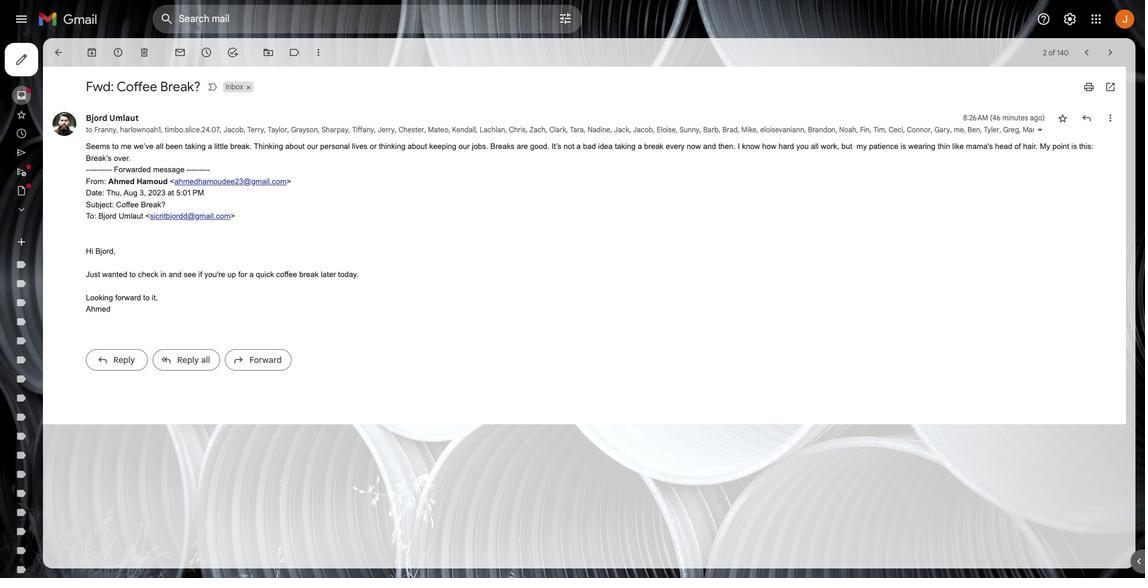 Task type: vqa. For each thing, say whether or not it's contained in the screenshot.
19th - from the right
yes



Task type: describe. For each thing, give the bounding box(es) containing it.
3,
[[140, 189, 146, 198]]

chris
[[509, 125, 526, 134]]

(46
[[991, 113, 1001, 122]]

0 vertical spatial coffee
[[117, 79, 157, 95]]

37 , from the left
[[1000, 125, 1002, 134]]

0 horizontal spatial and
[[169, 270, 182, 279]]

2
[[1044, 48, 1047, 57]]

13 , from the left
[[476, 125, 478, 134]]

just wanted to check in and see if you're up for a quick coffee break later today.
[[86, 270, 359, 279]]

0 vertical spatial of
[[1049, 48, 1056, 57]]

terry
[[247, 125, 264, 134]]

in
[[161, 270, 167, 279]]

36 , from the left
[[981, 125, 983, 134]]

maria
[[1023, 125, 1042, 134]]

at
[[168, 189, 174, 198]]

jerry
[[378, 125, 395, 134]]

thinking
[[254, 142, 283, 151]]

12 - from the left
[[189, 165, 192, 174]]

1 vertical spatial >
[[231, 212, 235, 221]]

sicritbjordd@gmail.com
[[150, 212, 231, 221]]

Search mail text field
[[179, 13, 525, 25]]

23 , from the left
[[700, 125, 702, 134]]

2 jacob from the left
[[633, 125, 654, 134]]

not
[[564, 142, 575, 151]]

bad
[[583, 142, 596, 151]]

5 , from the left
[[264, 125, 266, 134]]

fwd: coffee break?
[[86, 79, 201, 95]]

0 vertical spatial umlaut
[[109, 113, 139, 124]]

barb
[[704, 125, 719, 134]]

archive image
[[86, 47, 98, 58]]

i
[[738, 142, 740, 151]]

2 about from the left
[[408, 142, 427, 151]]

hard
[[779, 142, 795, 151]]

taylor
[[268, 125, 287, 134]]

later
[[321, 270, 336, 279]]

thinking
[[379, 142, 406, 151]]

2023
[[148, 189, 166, 198]]

19 , from the left
[[611, 125, 613, 134]]

19 - from the left
[[207, 165, 210, 174]]

chester
[[399, 125, 425, 134]]

idea
[[598, 142, 613, 151]]

forward link
[[225, 350, 292, 371]]

---------- forwarded message --------- from: ahmed hamoud < ahmedhamoudee23@gmail.com > date: thu, aug 3, 2023 at 5:01 pm subject: coffee break? to: bjord umlaut < sicritbjordd@gmail.com >
[[86, 165, 291, 221]]

up
[[228, 270, 236, 279]]

quick
[[256, 270, 274, 279]]

31 , from the left
[[886, 125, 887, 134]]

20 , from the left
[[630, 125, 632, 134]]

franny
[[94, 125, 116, 134]]

see
[[184, 270, 196, 279]]

1 vertical spatial break
[[299, 270, 319, 279]]

older image
[[1105, 47, 1117, 58]]

and inside the seems to me we've all been taking a little break. thinking about our personal lives or thinking about keeping our jobs. breaks are good. it's not a bad idea taking a break every now and then. i know how hard you all work, but  my patience is wearing thin like mama's head of hair. my point is this: break's over.
[[704, 142, 717, 151]]

if
[[199, 270, 202, 279]]

ahmedhamoudee23@gmail.com
[[175, 177, 287, 186]]

a right for
[[250, 270, 254, 279]]

4 - from the left
[[94, 165, 96, 174]]

from:
[[86, 177, 106, 186]]

all inside the reply all link
[[201, 355, 210, 366]]

5:01 pm
[[176, 189, 204, 198]]

over.
[[114, 154, 131, 163]]

1 taking from the left
[[185, 142, 206, 151]]

looking forward to it, ahmed
[[86, 293, 158, 314]]

1 horizontal spatial <
[[170, 177, 175, 186]]

17 - from the left
[[202, 165, 205, 174]]

every
[[666, 142, 685, 151]]

0 horizontal spatial all
[[156, 142, 164, 151]]

not starred image
[[1058, 112, 1069, 124]]

16 - from the left
[[200, 165, 202, 174]]

delete image
[[138, 47, 150, 58]]

bjord inside ---------- forwarded message --------- from: ahmed hamoud < ahmedhamoudee23@gmail.com > date: thu, aug 3, 2023 at 5:01 pm subject: coffee break? to: bjord umlaut < sicritbjordd@gmail.com >
[[98, 212, 117, 221]]

39 , from the left
[[1042, 125, 1044, 134]]

11 - from the left
[[187, 165, 189, 174]]

it's
[[552, 142, 562, 151]]

gmail image
[[38, 7, 103, 31]]

umlaut inside ---------- forwarded message --------- from: ahmed hamoud < ahmedhamoudee23@gmail.com > date: thu, aug 3, 2023 at 5:01 pm subject: coffee break? to: bjord umlaut < sicritbjordd@gmail.com >
[[119, 212, 143, 221]]

17 , from the left
[[567, 125, 568, 134]]

11 , from the left
[[425, 125, 426, 134]]

message
[[153, 165, 185, 174]]

you
[[797, 142, 809, 151]]

hair.
[[1024, 142, 1039, 151]]

patience
[[870, 142, 899, 151]]

today.
[[338, 270, 359, 279]]

inbox button
[[223, 82, 245, 93]]

0 vertical spatial break?
[[160, 79, 201, 95]]

10 - from the left
[[109, 165, 112, 174]]

12 , from the left
[[449, 125, 451, 134]]

8 - from the left
[[104, 165, 107, 174]]

tara
[[570, 125, 584, 134]]

fwd:
[[86, 79, 114, 95]]

looking
[[86, 293, 113, 302]]

just
[[86, 270, 100, 279]]

15 - from the left
[[197, 165, 200, 174]]

thin
[[938, 142, 951, 151]]

lives
[[352, 142, 368, 151]]

13 - from the left
[[192, 165, 195, 174]]

mama's
[[967, 142, 994, 151]]

jobs.
[[472, 142, 489, 151]]

1 horizontal spatial me
[[955, 125, 965, 134]]

of inside the seems to me we've all been taking a little break. thinking about our personal lives or thinking about keeping our jobs. breaks are good. it's not a bad idea taking a break every now and then. i know how hard you all work, but  my patience is wearing thin like mama's head of hair. my point is this: break's over.
[[1015, 142, 1022, 151]]

advanced search options image
[[554, 7, 578, 30]]

8:26 am
[[964, 113, 989, 122]]

thu,
[[106, 189, 122, 198]]

we've
[[134, 142, 154, 151]]

break's
[[86, 154, 112, 163]]

to franny , harlownoah1 , timbo.slice.24.07 , jacob , terry , taylor , grayson , sharpay , tiffany , jerry , chester , mateo , kendall , lachlan , chris , zach , clark , tara , nadine , jack , jacob , eloise , sunny , barb , brad , mike , eloisevaniann , brandon , noah , fin , tim , ceci , connor , gary , me , ben , tyler , greg , maria ,
[[86, 125, 1045, 134]]

this:
[[1080, 142, 1094, 151]]

break.
[[230, 142, 252, 151]]

25 , from the left
[[738, 125, 740, 134]]

33 , from the left
[[931, 125, 933, 134]]

wanted
[[102, 270, 127, 279]]

seems
[[86, 142, 110, 151]]

35 , from the left
[[965, 125, 966, 134]]

reply link
[[86, 350, 148, 371]]

6 - from the left
[[99, 165, 101, 174]]

good.
[[530, 142, 550, 151]]

0 vertical spatial >
[[287, 177, 291, 186]]

14 - from the left
[[195, 165, 197, 174]]

a right not
[[577, 142, 581, 151]]

my
[[857, 142, 868, 151]]

38 , from the left
[[1020, 125, 1022, 134]]

forwarded
[[114, 165, 151, 174]]

clark
[[550, 125, 567, 134]]

back to inbox image
[[53, 47, 64, 58]]

ago)
[[1031, 113, 1046, 122]]

search mail image
[[156, 8, 178, 30]]

gary
[[935, 125, 951, 134]]

tim
[[874, 125, 886, 134]]

1 our from the left
[[307, 142, 318, 151]]

personal
[[320, 142, 350, 151]]

breaks
[[491, 142, 515, 151]]

mark as unread image
[[174, 47, 186, 58]]

9 - from the left
[[107, 165, 109, 174]]

tiffany
[[352, 125, 374, 134]]

kendall
[[452, 125, 476, 134]]

7 - from the left
[[101, 165, 104, 174]]

a right the idea
[[638, 142, 642, 151]]

brad
[[723, 125, 738, 134]]

2 taking from the left
[[615, 142, 636, 151]]

move to image
[[263, 47, 275, 58]]

140
[[1058, 48, 1069, 57]]

10 , from the left
[[395, 125, 397, 134]]

ben
[[968, 125, 981, 134]]

greg
[[1004, 125, 1020, 134]]



Task type: locate. For each thing, give the bounding box(es) containing it.
0 horizontal spatial jacob
[[224, 125, 244, 134]]

bjord down subject: on the left of page
[[98, 212, 117, 221]]

1 vertical spatial me
[[121, 142, 132, 151]]

how
[[763, 142, 777, 151]]

about down grayson
[[285, 142, 305, 151]]

reply all link
[[153, 350, 220, 371]]

is left this:
[[1072, 142, 1078, 151]]

to left check
[[130, 270, 136, 279]]

,
[[116, 125, 118, 134], [161, 125, 163, 134], [220, 125, 222, 134], [244, 125, 246, 134], [264, 125, 266, 134], [287, 125, 289, 134], [318, 125, 320, 134], [349, 125, 351, 134], [374, 125, 376, 134], [395, 125, 397, 134], [425, 125, 426, 134], [449, 125, 451, 134], [476, 125, 478, 134], [506, 125, 507, 134], [526, 125, 528, 134], [546, 125, 548, 134], [567, 125, 568, 134], [584, 125, 586, 134], [611, 125, 613, 134], [630, 125, 632, 134], [654, 125, 655, 134], [676, 125, 678, 134], [700, 125, 702, 134], [719, 125, 721, 134], [738, 125, 740, 134], [757, 125, 759, 134], [805, 125, 807, 134], [836, 125, 838, 134], [857, 125, 859, 134], [870, 125, 872, 134], [886, 125, 887, 134], [904, 125, 906, 134], [931, 125, 933, 134], [951, 125, 953, 134], [965, 125, 966, 134], [981, 125, 983, 134], [1000, 125, 1002, 134], [1020, 125, 1022, 134], [1042, 125, 1044, 134]]

0 horizontal spatial about
[[285, 142, 305, 151]]

27 , from the left
[[805, 125, 807, 134]]

a left little
[[208, 142, 212, 151]]

little
[[214, 142, 228, 151]]

coffee down aug at the left top of page
[[116, 200, 139, 209]]

for
[[238, 270, 247, 279]]

jacob right 'jack'
[[633, 125, 654, 134]]

wearing
[[909, 142, 936, 151]]

ahmed inside ---------- forwarded message --------- from: ahmed hamoud < ahmedhamoudee23@gmail.com > date: thu, aug 3, 2023 at 5:01 pm subject: coffee break? to: bjord umlaut < sicritbjordd@gmail.com >
[[108, 177, 135, 186]]

coffee down delete image
[[117, 79, 157, 95]]

28 , from the left
[[836, 125, 838, 134]]

break? down 2023
[[141, 200, 166, 209]]

head
[[996, 142, 1013, 151]]

main menu image
[[14, 12, 29, 26]]

break down eloise
[[645, 142, 664, 151]]

0 horizontal spatial taking
[[185, 142, 206, 151]]

seems to me we've all been taking a little break. thinking about our personal lives or thinking about keeping our jobs. breaks are good. it's not a bad idea taking a break every now and then. i know how hard you all work, but  my patience is wearing thin like mama's head of hair. my point is this: break's over.
[[86, 142, 1094, 163]]

0 vertical spatial bjord
[[86, 113, 107, 124]]

grayson
[[291, 125, 318, 134]]

me left ben
[[955, 125, 965, 134]]

bjord
[[86, 113, 107, 124], [98, 212, 117, 221]]

report spam image
[[112, 47, 124, 58]]

subject:
[[86, 200, 114, 209]]

break
[[645, 142, 664, 151], [299, 270, 319, 279]]

jacob up break.
[[224, 125, 244, 134]]

like
[[953, 142, 965, 151]]

0 vertical spatial break
[[645, 142, 664, 151]]

24 , from the left
[[719, 125, 721, 134]]

1 vertical spatial bjord
[[98, 212, 117, 221]]

mateo
[[428, 125, 449, 134]]

me
[[955, 125, 965, 134], [121, 142, 132, 151]]

26 , from the left
[[757, 125, 759, 134]]

is
[[901, 142, 907, 151], [1072, 142, 1078, 151]]

reply
[[113, 355, 135, 366], [177, 355, 199, 366]]

1 horizontal spatial all
[[201, 355, 210, 366]]

brandon
[[809, 125, 836, 134]]

about down chester
[[408, 142, 427, 151]]

2 of 140
[[1044, 48, 1069, 57]]

me inside the seems to me we've all been taking a little break. thinking about our personal lives or thinking about keeping our jobs. breaks are good. it's not a bad idea taking a break every now and then. i know how hard you all work, but  my patience is wearing thin like mama's head of hair. my point is this: break's over.
[[121, 142, 132, 151]]

1 about from the left
[[285, 142, 305, 151]]

break inside the seems to me we've all been taking a little break. thinking about our personal lives or thinking about keeping our jobs. breaks are good. it's not a bad idea taking a break every now and then. i know how hard you all work, but  my patience is wearing thin like mama's head of hair. my point is this: break's over.
[[645, 142, 664, 151]]

15 , from the left
[[526, 125, 528, 134]]

0 horizontal spatial reply
[[113, 355, 135, 366]]

< down 3,
[[145, 212, 150, 221]]

0 horizontal spatial <
[[145, 212, 150, 221]]

8:26 am (46 minutes ago)
[[964, 113, 1046, 122]]

0 horizontal spatial is
[[901, 142, 907, 151]]

1 horizontal spatial our
[[459, 142, 470, 151]]

2 , from the left
[[161, 125, 163, 134]]

and right in
[[169, 270, 182, 279]]

4 , from the left
[[244, 125, 246, 134]]

break?
[[160, 79, 201, 95], [141, 200, 166, 209]]

reply for reply
[[113, 355, 135, 366]]

lachlan
[[480, 125, 506, 134]]

1 vertical spatial ahmed
[[86, 305, 111, 314]]

1 horizontal spatial >
[[287, 177, 291, 186]]

18 - from the left
[[205, 165, 207, 174]]

taking down 'jack'
[[615, 142, 636, 151]]

mike
[[742, 125, 757, 134]]

hamoud
[[137, 177, 168, 186]]

newer image
[[1081, 47, 1093, 58]]

-
[[86, 165, 89, 174], [89, 165, 91, 174], [91, 165, 94, 174], [94, 165, 96, 174], [96, 165, 99, 174], [99, 165, 101, 174], [101, 165, 104, 174], [104, 165, 107, 174], [107, 165, 109, 174], [109, 165, 112, 174], [187, 165, 189, 174], [189, 165, 192, 174], [192, 165, 195, 174], [195, 165, 197, 174], [197, 165, 200, 174], [200, 165, 202, 174], [202, 165, 205, 174], [205, 165, 207, 174], [207, 165, 210, 174]]

timbo.slice.24.07
[[165, 125, 220, 134]]

22 , from the left
[[676, 125, 678, 134]]

jack
[[614, 125, 630, 134]]

0 horizontal spatial break
[[299, 270, 319, 279]]

eloise
[[657, 125, 676, 134]]

bjord umlaut
[[86, 113, 139, 124]]

reply for reply all
[[177, 355, 199, 366]]

0 horizontal spatial our
[[307, 142, 318, 151]]

all right you
[[812, 142, 819, 151]]

of
[[1049, 48, 1056, 57], [1015, 142, 1022, 151]]

work,
[[821, 142, 840, 151]]

ahmed inside looking forward to it, ahmed
[[86, 305, 111, 314]]

0 vertical spatial and
[[704, 142, 717, 151]]

6 , from the left
[[287, 125, 289, 134]]

a
[[208, 142, 212, 151], [577, 142, 581, 151], [638, 142, 642, 151], [250, 270, 254, 279]]

2 is from the left
[[1072, 142, 1078, 151]]

1 horizontal spatial break
[[645, 142, 664, 151]]

nadine
[[588, 125, 611, 134]]

break? inside ---------- forwarded message --------- from: ahmed hamoud < ahmedhamoudee23@gmail.com > date: thu, aug 3, 2023 at 5:01 pm subject: coffee break? to: bjord umlaut < sicritbjordd@gmail.com >
[[141, 200, 166, 209]]

to inside the seems to me we've all been taking a little break. thinking about our personal lives or thinking about keeping our jobs. breaks are good. it's not a bad idea taking a break every now and then. i know how hard you all work, but  my patience is wearing thin like mama's head of hair. my point is this: break's over.
[[112, 142, 119, 151]]

labels image
[[289, 47, 301, 58]]

2 horizontal spatial all
[[812, 142, 819, 151]]

0 horizontal spatial of
[[1015, 142, 1022, 151]]

1 horizontal spatial jacob
[[633, 125, 654, 134]]

me up over.
[[121, 142, 132, 151]]

check
[[138, 270, 158, 279]]

1 horizontal spatial about
[[408, 142, 427, 151]]

0 vertical spatial me
[[955, 125, 965, 134]]

add to tasks image
[[227, 47, 239, 58]]

to up over.
[[112, 142, 119, 151]]

taking down timbo.slice.24.07
[[185, 142, 206, 151]]

3 - from the left
[[91, 165, 94, 174]]

to left it,
[[143, 293, 150, 302]]

1 reply from the left
[[113, 355, 135, 366]]

now
[[687, 142, 702, 151]]

ahmedhamoudee23@gmail.com link
[[175, 177, 287, 186]]

minutes
[[1003, 113, 1029, 122]]

0 vertical spatial <
[[170, 177, 175, 186]]

1 horizontal spatial reply
[[177, 355, 199, 366]]

1 vertical spatial break?
[[141, 200, 166, 209]]

reply all
[[177, 355, 210, 366]]

is down ceci
[[901, 142, 907, 151]]

1 vertical spatial <
[[145, 212, 150, 221]]

settings image
[[1064, 12, 1078, 26]]

1 is from the left
[[901, 142, 907, 151]]

1 horizontal spatial is
[[1072, 142, 1078, 151]]

then.
[[719, 142, 736, 151]]

7 , from the left
[[318, 125, 320, 134]]

ahmed down looking
[[86, 305, 111, 314]]

8 , from the left
[[349, 125, 351, 134]]

and right now
[[704, 142, 717, 151]]

our left jobs.
[[459, 142, 470, 151]]

of left hair.
[[1015, 142, 1022, 151]]

connor
[[907, 125, 931, 134]]

umlaut up the harlownoah1
[[109, 113, 139, 124]]

1 vertical spatial and
[[169, 270, 182, 279]]

ahmed
[[108, 177, 135, 186], [86, 305, 111, 314]]

Not starred checkbox
[[1058, 112, 1069, 124]]

0 horizontal spatial >
[[231, 212, 235, 221]]

noah
[[840, 125, 857, 134]]

1 - from the left
[[86, 165, 89, 174]]

3 , from the left
[[220, 125, 222, 134]]

18 , from the left
[[584, 125, 586, 134]]

you're
[[205, 270, 225, 279]]

> down ahmedhamoudee23@gmail.com
[[231, 212, 235, 221]]

point
[[1053, 142, 1070, 151]]

umlaut down aug at the left top of page
[[119, 212, 143, 221]]

forward
[[115, 293, 141, 302]]

1 vertical spatial of
[[1015, 142, 1022, 151]]

1 horizontal spatial of
[[1049, 48, 1056, 57]]

been
[[166, 142, 183, 151]]

16 , from the left
[[546, 125, 548, 134]]

2 - from the left
[[89, 165, 91, 174]]

34 , from the left
[[951, 125, 953, 134]]

0 vertical spatial ahmed
[[108, 177, 135, 186]]

snooze image
[[201, 47, 212, 58]]

coffee
[[117, 79, 157, 95], [116, 200, 139, 209]]

2 reply from the left
[[177, 355, 199, 366]]

14 , from the left
[[506, 125, 507, 134]]

1 horizontal spatial and
[[704, 142, 717, 151]]

29 , from the left
[[857, 125, 859, 134]]

0 horizontal spatial me
[[121, 142, 132, 151]]

9 , from the left
[[374, 125, 376, 134]]

> down taylor
[[287, 177, 291, 186]]

1 jacob from the left
[[224, 125, 244, 134]]

show details image
[[1037, 127, 1044, 134]]

date:
[[86, 189, 104, 198]]

more image
[[313, 47, 325, 58]]

ahmed up thu,
[[108, 177, 135, 186]]

break? down mark as unread icon
[[160, 79, 201, 95]]

30 , from the left
[[870, 125, 872, 134]]

21 , from the left
[[654, 125, 655, 134]]

to inside looking forward to it, ahmed
[[143, 293, 150, 302]]

to left franny
[[86, 125, 93, 134]]

hi bjord,
[[86, 247, 116, 256]]

1 vertical spatial coffee
[[116, 200, 139, 209]]

to:
[[86, 212, 96, 221]]

2 our from the left
[[459, 142, 470, 151]]

taking
[[185, 142, 206, 151], [615, 142, 636, 151]]

support image
[[1037, 12, 1052, 26]]

of right 2
[[1049, 48, 1056, 57]]

8:26 am (46 minutes ago) cell
[[964, 112, 1046, 124]]

inbox
[[226, 82, 243, 91]]

bjord up franny
[[86, 113, 107, 124]]

1 vertical spatial umlaut
[[119, 212, 143, 221]]

coffee inside ---------- forwarded message --------- from: ahmed hamoud < ahmedhamoudee23@gmail.com > date: thu, aug 3, 2023 at 5:01 pm subject: coffee break? to: bjord umlaut < sicritbjordd@gmail.com >
[[116, 200, 139, 209]]

eloisevaniann
[[761, 125, 805, 134]]

all left been
[[156, 142, 164, 151]]

are
[[517, 142, 528, 151]]

aug
[[124, 189, 138, 198]]

harlownoah1
[[120, 125, 161, 134]]

all left forward link
[[201, 355, 210, 366]]

fin
[[861, 125, 870, 134]]

32 , from the left
[[904, 125, 906, 134]]

and
[[704, 142, 717, 151], [169, 270, 182, 279]]

1 horizontal spatial taking
[[615, 142, 636, 151]]

sicritbjordd@gmail.com link
[[150, 212, 231, 221]]

<
[[170, 177, 175, 186], [145, 212, 150, 221]]

1 , from the left
[[116, 125, 118, 134]]

< up at
[[170, 177, 175, 186]]

navigation
[[0, 38, 143, 579]]

forward
[[250, 355, 282, 366]]

our down grayson
[[307, 142, 318, 151]]

5 - from the left
[[96, 165, 99, 174]]

zach
[[530, 125, 546, 134]]

break left later
[[299, 270, 319, 279]]

None search field
[[153, 5, 582, 33]]



